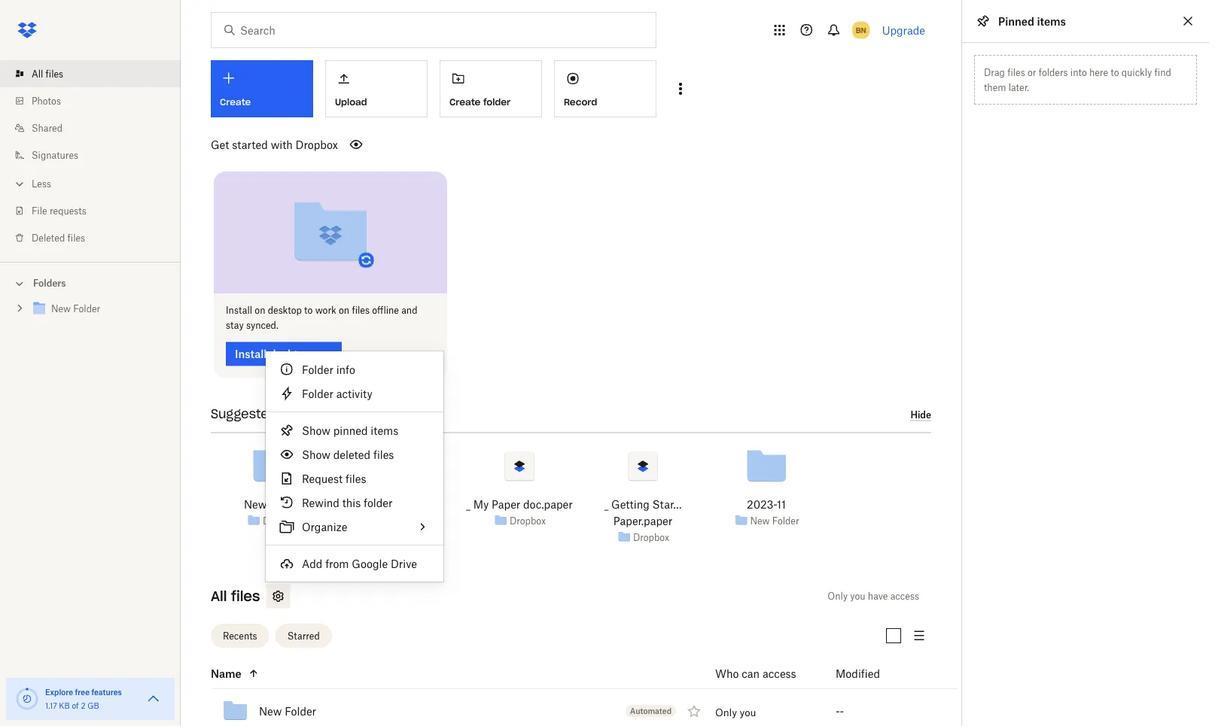 Task type: describe. For each thing, give the bounding box(es) containing it.
paper
[[492, 499, 521, 511]]

request files menu item
[[266, 467, 444, 491]]

folder inside menu item
[[302, 363, 333, 376]]

signatures
[[32, 149, 78, 161]]

show pinned items
[[302, 424, 399, 437]]

install
[[226, 305, 252, 316]]

pinned items
[[999, 15, 1066, 27]]

deleted files
[[32, 232, 85, 244]]

suggested from your activity
[[211, 407, 393, 422]]

only for only you
[[715, 707, 737, 719]]

new folder inside table
[[259, 705, 316, 718]]

of
[[72, 701, 79, 711]]

doc.paper
[[523, 499, 573, 511]]

--
[[836, 705, 844, 718]]

untitled.paper
[[360, 499, 432, 511]]

dropbox for new folder
[[263, 515, 299, 527]]

can
[[742, 668, 760, 680]]

access inside table
[[763, 668, 796, 680]]

table containing name
[[178, 659, 958, 727]]

record button
[[554, 60, 657, 117]]

folders
[[33, 278, 66, 289]]

2023-11
[[747, 499, 786, 511]]

upgrade link
[[882, 24, 925, 37]]

folder inside table
[[285, 705, 316, 718]]

_ for _ getting star… paper.paper
[[604, 499, 609, 511]]

pinned
[[999, 15, 1035, 27]]

folder info
[[302, 363, 355, 376]]

name
[[211, 668, 242, 680]]

show for show pinned items
[[302, 424, 331, 437]]

stay
[[226, 320, 244, 331]]

only you button
[[715, 707, 756, 719]]

paper.paper
[[614, 515, 673, 528]]

untitled.paper dropbox
[[360, 499, 432, 527]]

dropbox link down "untitled.paper"
[[386, 514, 423, 529]]

automated
[[630, 707, 672, 716]]

add
[[302, 558, 323, 570]]

files inside list item
[[46, 68, 63, 79]]

my
[[473, 499, 489, 511]]

1 vertical spatial new
[[750, 515, 770, 527]]

dropbox right with
[[296, 138, 338, 151]]

dropbox link for _ getting star… paper.paper
[[633, 530, 670, 545]]

synced.
[[246, 320, 278, 331]]

gb
[[88, 701, 99, 711]]

show deleted files
[[302, 448, 394, 461]]

name new folder, modified 11/27/2023 3:24 pm, element
[[178, 689, 958, 727]]

have
[[868, 591, 888, 602]]

google
[[352, 558, 388, 570]]

getting
[[612, 499, 650, 511]]

you for only you have access
[[850, 591, 866, 602]]

shared link
[[12, 114, 181, 142]]

get started with dropbox
[[211, 138, 338, 151]]

show for show deleted files
[[302, 448, 331, 461]]

explore free features 1.17 kb of 2 gb
[[45, 688, 122, 711]]

recents button
[[211, 624, 269, 648]]

new folder link inside name new folder, modified 11/27/2023 3:24 pm, element
[[259, 703, 316, 721]]

2
[[81, 701, 86, 711]]

requests
[[50, 205, 86, 216]]

upgrade
[[882, 24, 925, 37]]

free
[[75, 688, 90, 697]]

folders button
[[0, 272, 181, 294]]

modified
[[836, 668, 880, 680]]

rewind
[[302, 497, 340, 509]]

starred button
[[275, 624, 332, 648]]

who can access
[[715, 668, 796, 680]]

folder inside menu item
[[302, 387, 333, 400]]

create
[[450, 96, 481, 108]]

files inside install on desktop to work on files offline and stay synced.
[[352, 305, 370, 316]]

folder settings image
[[269, 588, 287, 606]]

rewind this folder menu item
[[266, 491, 444, 515]]

dropbox link for new folder
[[263, 514, 299, 529]]

1.17
[[45, 701, 57, 711]]

drive
[[391, 558, 417, 570]]

1 on from the left
[[255, 305, 265, 316]]

_ my paper doc.paper
[[466, 499, 573, 511]]

file requests
[[32, 205, 86, 216]]

to
[[304, 305, 313, 316]]

explore
[[45, 688, 73, 697]]

desktop
[[268, 305, 302, 316]]

dropbox for _ getting star… paper.paper
[[633, 532, 670, 543]]

organize
[[302, 521, 348, 534]]

0 vertical spatial new folder link
[[244, 497, 301, 513]]

_ for _ my paper doc.paper
[[466, 499, 471, 511]]

create folder
[[450, 96, 511, 108]]

record
[[564, 96, 597, 108]]

you for only you
[[740, 707, 756, 719]]

all inside list item
[[32, 68, 43, 79]]

add from google drive menu item
[[266, 552, 444, 576]]

less image
[[12, 177, 27, 192]]



Task type: locate. For each thing, give the bounding box(es) containing it.
only
[[828, 591, 848, 602], [715, 707, 737, 719]]

table
[[178, 659, 958, 727]]

you left the have
[[850, 591, 866, 602]]

show
[[302, 424, 331, 437], [302, 448, 331, 461]]

1 horizontal spatial all
[[211, 588, 227, 605]]

all up recents
[[211, 588, 227, 605]]

1 vertical spatial from
[[325, 558, 349, 570]]

install on desktop to work on files offline and stay synced.
[[226, 305, 418, 331]]

access right can
[[763, 668, 796, 680]]

starred
[[287, 631, 320, 642]]

dropbox down 'paper.paper'
[[633, 532, 670, 543]]

folder inside menu item
[[364, 497, 393, 509]]

1 vertical spatial items
[[371, 424, 399, 437]]

folder activity
[[302, 387, 373, 400]]

1 horizontal spatial from
[[325, 558, 349, 570]]

1 - from the left
[[836, 705, 840, 718]]

_ left getting
[[604, 499, 609, 511]]

started
[[232, 138, 268, 151]]

this
[[342, 497, 361, 509]]

list
[[0, 51, 181, 262]]

1 _ from the left
[[466, 499, 471, 511]]

on
[[255, 305, 265, 316], [339, 305, 350, 316]]

list containing all files
[[0, 51, 181, 262]]

all files
[[32, 68, 63, 79], [211, 588, 260, 605]]

2 show from the top
[[302, 448, 331, 461]]

kb
[[59, 701, 70, 711]]

deleted files link
[[12, 224, 181, 252]]

all files up recents
[[211, 588, 260, 605]]

dropbox link for _ my paper doc.paper
[[510, 514, 546, 529]]

only left the have
[[828, 591, 848, 602]]

photos
[[32, 95, 61, 107]]

offline
[[372, 305, 399, 316]]

0 horizontal spatial only
[[715, 707, 737, 719]]

items
[[1037, 15, 1066, 27], [371, 424, 399, 437]]

from left your at the bottom left of page
[[281, 407, 311, 422]]

on up synced.
[[255, 305, 265, 316]]

2 _ from the left
[[604, 499, 609, 511]]

folder right this
[[364, 497, 393, 509]]

items right pinned
[[371, 424, 399, 437]]

recents
[[223, 631, 257, 642]]

1 show from the top
[[302, 424, 331, 437]]

info
[[336, 363, 355, 376]]

_
[[466, 499, 471, 511], [604, 499, 609, 511]]

on right work
[[339, 305, 350, 316]]

activity up pinned
[[347, 407, 393, 422]]

1 vertical spatial activity
[[347, 407, 393, 422]]

2 - from the left
[[840, 705, 844, 718]]

name button
[[211, 665, 678, 683]]

files
[[46, 68, 63, 79], [67, 232, 85, 244], [352, 305, 370, 316], [373, 448, 394, 461], [346, 473, 366, 485], [231, 588, 260, 605]]

suggested
[[211, 407, 277, 422]]

shared
[[32, 122, 63, 134]]

with
[[271, 138, 293, 151]]

1 horizontal spatial you
[[850, 591, 866, 602]]

2 vertical spatial new folder
[[259, 705, 316, 718]]

from right add
[[325, 558, 349, 570]]

0 vertical spatial activity
[[336, 387, 373, 400]]

items right 'pinned'
[[1037, 15, 1066, 27]]

add from google drive
[[302, 558, 417, 570]]

0 horizontal spatial from
[[281, 407, 311, 422]]

folder right create
[[483, 96, 511, 108]]

2 vertical spatial new
[[259, 705, 282, 718]]

dropbox for _ my paper doc.paper
[[510, 515, 546, 527]]

who
[[715, 668, 739, 680]]

only you have access
[[828, 591, 919, 602]]

only right add to starred image
[[715, 707, 737, 719]]

star…
[[653, 499, 682, 511]]

access right the have
[[891, 591, 919, 602]]

create folder button
[[440, 60, 542, 117]]

1 horizontal spatial only
[[828, 591, 848, 602]]

only you
[[715, 707, 756, 719]]

dropbox link
[[263, 514, 299, 529], [386, 514, 423, 529], [510, 514, 546, 529], [633, 530, 670, 545]]

_ inside _ getting star… paper.paper
[[604, 499, 609, 511]]

1 vertical spatial access
[[763, 668, 796, 680]]

11
[[777, 499, 786, 511]]

_ inside _ my paper doc.paper link
[[466, 499, 471, 511]]

dropbox link left organize
[[263, 514, 299, 529]]

0 horizontal spatial items
[[371, 424, 399, 437]]

dropbox image
[[12, 15, 42, 45]]

and
[[402, 305, 418, 316]]

1 horizontal spatial all files
[[211, 588, 260, 605]]

1 horizontal spatial on
[[339, 305, 350, 316]]

show pinned items menu item
[[266, 419, 444, 443]]

0 horizontal spatial all
[[32, 68, 43, 79]]

new folder link
[[244, 497, 301, 513], [750, 514, 799, 529], [259, 703, 316, 721]]

1 vertical spatial all files
[[211, 588, 260, 605]]

0 vertical spatial access
[[891, 591, 919, 602]]

1 horizontal spatial folder
[[483, 96, 511, 108]]

dropbox link down 'paper.paper'
[[633, 530, 670, 545]]

0 horizontal spatial _
[[466, 499, 471, 511]]

2023-
[[747, 499, 777, 511]]

activity inside menu item
[[336, 387, 373, 400]]

show up request
[[302, 448, 331, 461]]

_ my paper doc.paper link
[[466, 497, 573, 513]]

deleted
[[333, 448, 371, 461]]

activity down folder info menu item on the left of the page
[[336, 387, 373, 400]]

_ getting star… paper.paper link
[[589, 497, 698, 530]]

0 vertical spatial all files
[[32, 68, 63, 79]]

you inside name new folder, modified 11/27/2023 3:24 pm, element
[[740, 707, 756, 719]]

1 vertical spatial new folder
[[750, 515, 799, 527]]

_ left my
[[466, 499, 471, 511]]

quota usage element
[[15, 688, 39, 712]]

0 vertical spatial show
[[302, 424, 331, 437]]

all up photos
[[32, 68, 43, 79]]

1 vertical spatial show
[[302, 448, 331, 461]]

2023-11 link
[[747, 497, 786, 513]]

folder
[[302, 363, 333, 376], [302, 387, 333, 400], [270, 499, 301, 511], [772, 515, 799, 527], [285, 705, 316, 718]]

1 vertical spatial new folder link
[[750, 514, 799, 529]]

deleted
[[32, 232, 65, 244]]

dropbox down _ my paper doc.paper link
[[510, 515, 546, 527]]

all files inside list item
[[32, 68, 63, 79]]

all files link
[[12, 60, 181, 87]]

1 horizontal spatial _
[[604, 499, 609, 511]]

from for your
[[281, 407, 311, 422]]

new folder
[[244, 499, 301, 511], [750, 515, 799, 527], [259, 705, 316, 718]]

0 horizontal spatial folder
[[364, 497, 393, 509]]

1 vertical spatial only
[[715, 707, 737, 719]]

from inside menu item
[[325, 558, 349, 570]]

1 horizontal spatial items
[[1037, 15, 1066, 27]]

0 horizontal spatial you
[[740, 707, 756, 719]]

_ getting star… paper.paper
[[604, 499, 682, 528]]

folder
[[483, 96, 511, 108], [364, 497, 393, 509]]

you down can
[[740, 707, 756, 719]]

your
[[315, 407, 343, 422]]

all files list item
[[0, 60, 181, 87]]

photos link
[[12, 87, 181, 114]]

folder activity menu item
[[266, 382, 444, 406]]

dropbox down "untitled.paper"
[[386, 515, 423, 527]]

0 vertical spatial from
[[281, 407, 311, 422]]

all
[[32, 68, 43, 79], [211, 588, 227, 605]]

less
[[32, 178, 51, 189]]

1 horizontal spatial access
[[891, 591, 919, 602]]

dropbox link down _ my paper doc.paper link
[[510, 514, 546, 529]]

2 on from the left
[[339, 305, 350, 316]]

1 vertical spatial all
[[211, 588, 227, 605]]

0 horizontal spatial all files
[[32, 68, 63, 79]]

folder info menu item
[[266, 358, 444, 382]]

items inside menu item
[[371, 424, 399, 437]]

add to starred image
[[685, 703, 703, 721]]

0 vertical spatial items
[[1037, 15, 1066, 27]]

show down your at the bottom left of page
[[302, 424, 331, 437]]

file
[[32, 205, 47, 216]]

all files up photos
[[32, 68, 63, 79]]

only for only you have access
[[828, 591, 848, 602]]

0 horizontal spatial access
[[763, 668, 796, 680]]

0 vertical spatial new
[[244, 499, 267, 511]]

from for google
[[325, 558, 349, 570]]

signatures link
[[12, 142, 181, 169]]

file requests link
[[12, 197, 181, 224]]

0 vertical spatial all
[[32, 68, 43, 79]]

0 vertical spatial new folder
[[244, 499, 301, 511]]

dropbox inside untitled.paper dropbox
[[386, 515, 423, 527]]

1 vertical spatial folder
[[364, 497, 393, 509]]

organize menu item
[[266, 515, 444, 539]]

modified button
[[836, 665, 919, 683]]

pinned
[[333, 424, 368, 437]]

from
[[281, 407, 311, 422], [325, 558, 349, 570]]

0 horizontal spatial on
[[255, 305, 265, 316]]

close right sidebar image
[[1179, 12, 1197, 30]]

new
[[244, 499, 267, 511], [750, 515, 770, 527], [259, 705, 282, 718]]

show deleted files menu item
[[266, 443, 444, 467]]

2 vertical spatial new folder link
[[259, 703, 316, 721]]

only inside name new folder, modified 11/27/2023 3:24 pm, element
[[715, 707, 737, 719]]

access
[[891, 591, 919, 602], [763, 668, 796, 680]]

untitled.paper link
[[360, 497, 432, 513]]

request files
[[302, 473, 366, 485]]

1 vertical spatial you
[[740, 707, 756, 719]]

0 vertical spatial folder
[[483, 96, 511, 108]]

0 vertical spatial you
[[850, 591, 866, 602]]

0 vertical spatial only
[[828, 591, 848, 602]]

work
[[315, 305, 336, 316]]

get
[[211, 138, 229, 151]]

request
[[302, 473, 343, 485]]

dropbox left organize
[[263, 515, 299, 527]]

folder inside "button"
[[483, 96, 511, 108]]

features
[[91, 688, 122, 697]]

rewind this folder
[[302, 497, 393, 509]]



Task type: vqa. For each thing, say whether or not it's contained in the screenshot.
will on the top
no



